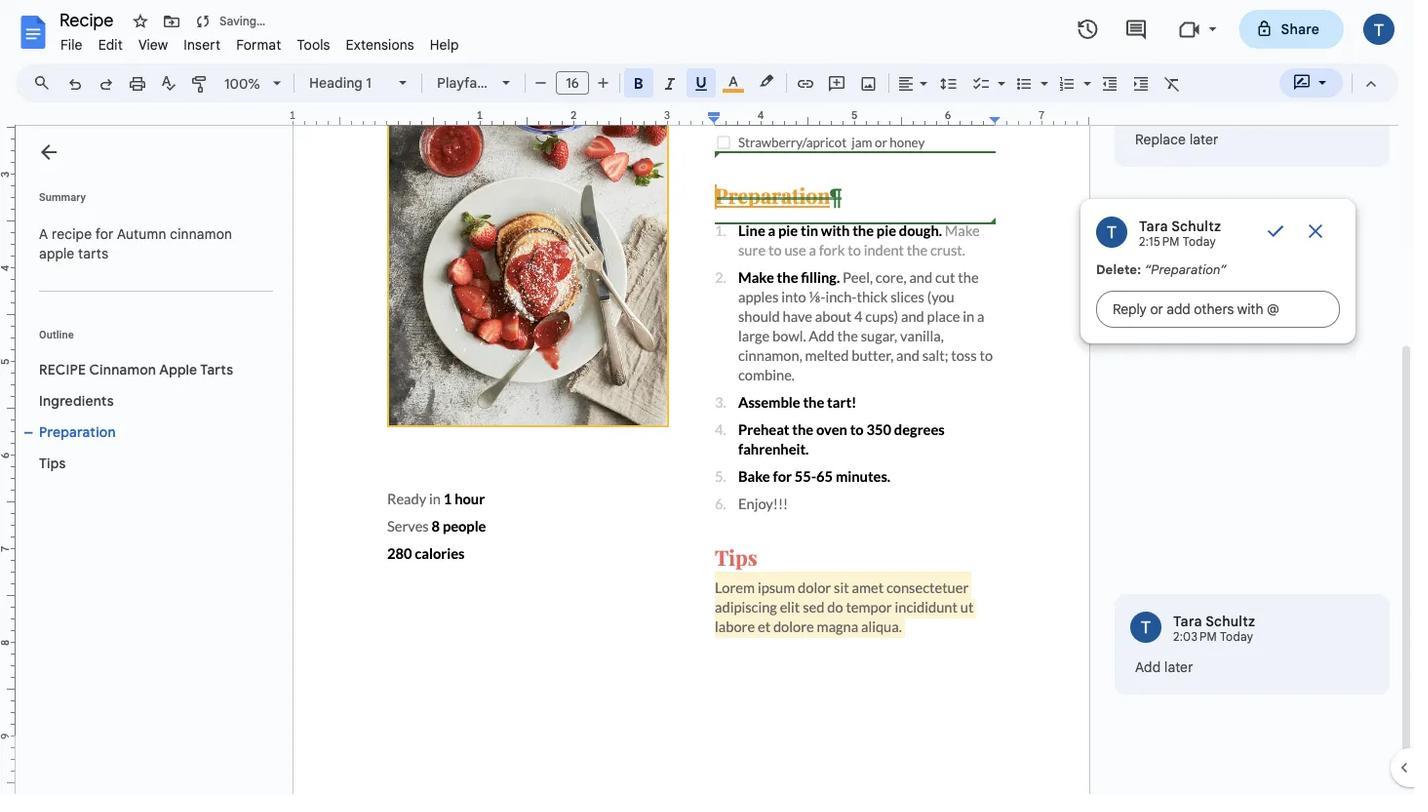 Task type: vqa. For each thing, say whether or not it's contained in the screenshot.
the right Required Question element
no



Task type: describe. For each thing, give the bounding box(es) containing it.
heading
[[309, 74, 363, 91]]

tara schultz 2:15 pm today
[[1140, 218, 1222, 249]]

styles list. heading 1 selected. option
[[309, 69, 387, 97]]

delete: "preparation"
[[1097, 261, 1227, 277]]

recipe cinnamon apple tarts
[[39, 361, 233, 378]]

help
[[430, 36, 459, 53]]

highlight color image
[[756, 69, 778, 93]]

right margin image
[[990, 110, 1089, 125]]

saving… button
[[189, 8, 270, 35]]

Menus field
[[24, 69, 67, 97]]

view
[[138, 36, 168, 53]]

tips
[[39, 455, 66, 472]]

tara schultz image
[[1097, 217, 1128, 248]]

2:15 pm
[[1140, 235, 1180, 249]]

edit menu item
[[90, 33, 131, 56]]

outline
[[39, 328, 74, 341]]

autumn
[[117, 225, 166, 242]]

insert
[[184, 36, 221, 53]]

add later
[[1136, 659, 1194, 676]]

format menu item
[[228, 33, 289, 56]]

bottom margin image
[[0, 731, 15, 795]]

2:03 pm
[[1174, 630, 1218, 644]]

text color image
[[723, 69, 744, 93]]

1 inside styles list. heading 1 selected. option
[[366, 74, 372, 91]]

summary heading
[[39, 189, 86, 205]]

edit
[[98, 36, 123, 53]]

recipe
[[52, 225, 92, 242]]

outline heading
[[16, 327, 281, 354]]

later for replace later
[[1190, 131, 1219, 148]]

insert image image
[[858, 69, 881, 97]]

playfair
[[437, 74, 486, 91]]

schultz for tara schultz 2:03 pm today
[[1206, 613, 1256, 630]]

saving…
[[220, 14, 266, 29]]

extensions menu item
[[338, 33, 422, 56]]

left margin image
[[294, 110, 392, 125]]

tools menu item
[[289, 33, 338, 56]]

ingredients
[[39, 392, 114, 409]]

Zoom field
[[217, 69, 290, 99]]

later for add later
[[1165, 659, 1194, 676]]

extensions
[[346, 36, 414, 53]]

insert menu item
[[176, 33, 228, 56]]

document outline element
[[16, 126, 281, 795]]

menu bar banner
[[0, 0, 1415, 795]]

replace
[[1136, 131, 1187, 148]]

recipe
[[39, 361, 86, 378]]

cinnamon
[[170, 225, 232, 242]]

Rename text field
[[53, 8, 125, 31]]

preparation
[[39, 423, 116, 441]]

today for tara schultz 2:15 pm today
[[1183, 235, 1217, 249]]

replace later
[[1136, 131, 1219, 148]]

for
[[95, 225, 114, 242]]

main toolbar
[[58, 0, 1188, 757]]



Task type: locate. For each thing, give the bounding box(es) containing it.
schultz inside tara schultz 2:03 pm today
[[1206, 613, 1256, 630]]

apple
[[159, 361, 197, 378]]

0 vertical spatial tara
[[1140, 218, 1169, 235]]

share
[[1282, 20, 1320, 38]]

help menu item
[[422, 33, 467, 56]]

file menu item
[[53, 33, 90, 56]]

application containing share
[[0, 0, 1415, 795]]

cinnamon
[[89, 361, 156, 378]]

0 vertical spatial today
[[1183, 235, 1217, 249]]

1 horizontal spatial tara
[[1174, 613, 1203, 630]]

display
[[490, 74, 537, 91]]

1 down zoom field
[[289, 109, 296, 122]]

file
[[60, 36, 83, 53]]

tara schultz 2:03 pm today
[[1174, 613, 1256, 644]]

0 horizontal spatial tara
[[1140, 218, 1169, 235]]

tara inside tara schultz 2:03 pm today
[[1174, 613, 1203, 630]]

menu bar inside menu bar banner
[[53, 25, 467, 58]]

tara
[[1140, 218, 1169, 235], [1174, 613, 1203, 630]]

today for tara schultz 2:03 pm today
[[1221, 630, 1254, 644]]

1 vertical spatial later
[[1165, 659, 1194, 676]]

tara right tara schultz image
[[1174, 613, 1203, 630]]

later
[[1190, 131, 1219, 148], [1165, 659, 1194, 676]]

0 vertical spatial schultz
[[1172, 218, 1222, 235]]

application
[[0, 0, 1415, 795]]

schultz
[[1172, 218, 1222, 235], [1206, 613, 1256, 630]]

heading 1
[[309, 74, 372, 91]]

checklist menu image
[[993, 70, 1006, 77]]

today up "preparation" on the right top of the page
[[1183, 235, 1217, 249]]

Zoom text field
[[220, 70, 266, 98]]

add
[[1136, 659, 1161, 676]]

today
[[1183, 235, 1217, 249], [1221, 630, 1254, 644]]

1 right heading
[[366, 74, 372, 91]]

"preparation"
[[1145, 261, 1227, 277]]

apple
[[39, 245, 74, 262]]

schultz up "preparation" on the right top of the page
[[1172, 218, 1222, 235]]

Star checkbox
[[127, 8, 154, 35]]

menu bar containing file
[[53, 25, 467, 58]]

tarts
[[200, 361, 233, 378]]

delete:
[[1097, 261, 1142, 277]]

today inside tara schultz 2:15 pm today
[[1183, 235, 1217, 249]]

Reply field
[[1097, 291, 1341, 328]]

a
[[39, 225, 48, 242]]

today inside tara schultz 2:03 pm today
[[1221, 630, 1254, 644]]

schultz right tara schultz image
[[1206, 613, 1256, 630]]

view menu item
[[131, 33, 176, 56]]

a recipe for autumn cinnamon apple tarts
[[39, 225, 236, 262]]

later right add
[[1165, 659, 1194, 676]]

line & paragraph spacing image
[[938, 69, 961, 97]]

tarts
[[78, 245, 108, 262]]

menu bar
[[53, 25, 467, 58]]

1 horizontal spatial 1
[[366, 74, 372, 91]]

0 horizontal spatial 1
[[289, 109, 296, 122]]

tara inside tara schultz 2:15 pm today
[[1140, 218, 1169, 235]]

tara schultz image
[[1131, 612, 1162, 643]]

0 vertical spatial later
[[1190, 131, 1219, 148]]

1 vertical spatial today
[[1221, 630, 1254, 644]]

playfair display
[[437, 74, 537, 91]]

schultz inside tara schultz 2:15 pm today
[[1172, 218, 1222, 235]]

tools
[[297, 36, 330, 53]]

mode and view toolbar
[[1279, 63, 1387, 102]]

summary
[[39, 191, 86, 203]]

font list. playfair display selected. option
[[437, 69, 537, 97]]

share button
[[1240, 10, 1345, 49]]

0 vertical spatial 1
[[366, 74, 372, 91]]

Font size field
[[556, 71, 597, 96]]

1
[[366, 74, 372, 91], [289, 109, 296, 122]]

1 vertical spatial schultz
[[1206, 613, 1256, 630]]

schultz for tara schultz 2:15 pm today
[[1172, 218, 1222, 235]]

tara right tara schultz icon
[[1140, 218, 1169, 235]]

today right 2:03 pm
[[1221, 630, 1254, 644]]

0 horizontal spatial today
[[1183, 235, 1217, 249]]

Font size text field
[[557, 71, 588, 95]]

tara for tara schultz 2:03 pm today
[[1174, 613, 1203, 630]]

tara for tara schultz 2:15 pm today
[[1140, 218, 1169, 235]]

summary element
[[29, 215, 273, 273]]

1 vertical spatial 1
[[289, 109, 296, 122]]

later right replace
[[1190, 131, 1219, 148]]

format
[[236, 36, 281, 53]]

1 vertical spatial tara
[[1174, 613, 1203, 630]]

1 horizontal spatial today
[[1221, 630, 1254, 644]]



